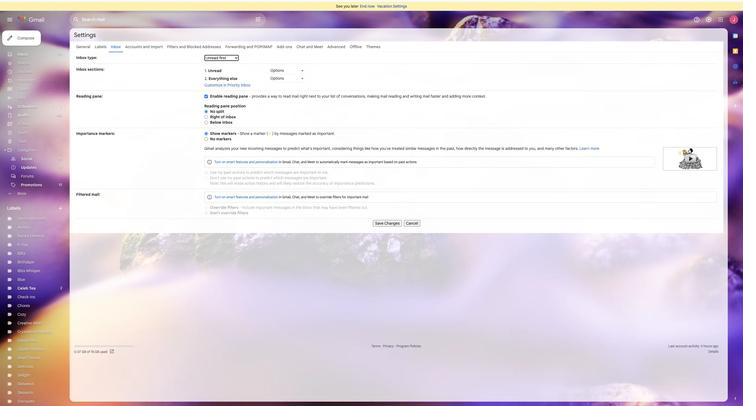 Task type: vqa. For each thing, say whether or not it's contained in the screenshot.
5th row from the bottom
no



Task type: locate. For each thing, give the bounding box(es) containing it.
2 vertical spatial meet
[[307, 195, 315, 199]]

Right of inbox radio
[[204, 115, 208, 119]]

blocked
[[187, 44, 201, 49]]

0 vertical spatial dazzle
[[17, 338, 29, 343]]

· right privacy
[[395, 344, 396, 348]]

directly
[[464, 146, 477, 151]]

1 turn from the top
[[214, 160, 221, 164]]

0 vertical spatial labels
[[95, 44, 107, 49]]

1 gb from the left
[[82, 350, 86, 354]]

0 vertical spatial reading
[[76, 94, 91, 99]]

1 horizontal spatial reading
[[204, 104, 220, 109]]

chores
[[17, 304, 30, 308]]

alerts and notifs link
[[17, 216, 46, 221]]

predict left what's
[[288, 146, 300, 151]]

options inside options dropdown button
[[270, 76, 284, 81]]

on up override
[[222, 195, 226, 199]]

options button
[[270, 75, 305, 82]]

0 vertical spatial markers
[[221, 131, 236, 136]]

0 vertical spatial chat,
[[292, 160, 300, 164]]

a left way
[[268, 94, 270, 99]]

to up history
[[256, 176, 259, 180]]

1 vertical spatial markers
[[216, 137, 231, 142]]

0 horizontal spatial reading
[[76, 94, 91, 99]]

1 vertical spatial turn on smart features and personalization button
[[214, 195, 278, 199]]

meet for automatically
[[307, 160, 315, 164]]

1 turn on smart features and personalization button from the top
[[214, 160, 278, 164]]

right
[[300, 94, 308, 99]]

b-day link
[[17, 243, 28, 247]]

1 vertical spatial pane
[[220, 104, 230, 109]]

no up right in the left of the page
[[210, 109, 215, 114]]

No split radio
[[204, 110, 208, 114]]

0 vertical spatial no
[[210, 109, 215, 114]]

in for in gmail, chat, and meet to automatically mark messages as important based on past actions
[[279, 160, 281, 164]]

1 vertical spatial are
[[303, 176, 309, 180]]

0 vertical spatial filters
[[333, 195, 341, 199]]

is
[[502, 146, 504, 151]]

61
[[59, 157, 62, 161]]

1 don't from the top
[[210, 176, 219, 180]]

0 horizontal spatial inbox link
[[17, 52, 28, 57]]

labels inside labels navigation
[[7, 206, 21, 211]]

inbox left type:
[[76, 55, 87, 60]]

and left pop/imap
[[247, 44, 253, 49]]

-
[[249, 94, 251, 99], [237, 131, 239, 136], [239, 205, 241, 210]]

updates link
[[21, 165, 37, 170]]

2 aurora from the top
[[17, 234, 29, 239]]

inbox inside labels navigation
[[17, 52, 28, 57]]

delicious
[[17, 364, 33, 369]]

0 vertical spatial inbox
[[226, 115, 236, 120]]

meet up the that
[[307, 195, 315, 199]]

now
[[368, 4, 375, 9]]

0 vertical spatial meet
[[314, 44, 323, 49]]

1 personalization from the top
[[255, 160, 278, 164]]

inbox right the priority
[[241, 83, 250, 88]]

predictions.
[[355, 181, 375, 186]]

1 vertical spatial chat,
[[292, 195, 300, 199]]

past inside don't use my past actions to predict which messages are important. note: this will erase action history and will likely reduce the accuracy of importance predictions.
[[234, 176, 241, 180]]

1 chat, from the top
[[292, 160, 300, 164]]

add-ons link
[[277, 44, 292, 49]]

filters up don't override filters
[[227, 205, 238, 210]]

considering
[[332, 146, 352, 151]]

your left list
[[322, 94, 329, 99]]

0 horizontal spatial show
[[210, 131, 220, 136]]

the
[[440, 146, 446, 151], [478, 146, 484, 151], [306, 181, 312, 186], [296, 205, 302, 210]]

add-
[[277, 44, 286, 49]]

learn
[[580, 146, 590, 151]]

program
[[396, 344, 409, 348]]

birthdaze link
[[17, 260, 34, 265]]

0 horizontal spatial pane
[[220, 104, 230, 109]]

· right terms
[[381, 344, 382, 348]]

smart down analyzes at the top left of page
[[226, 160, 235, 164]]

1 vertical spatial personalization
[[255, 195, 278, 199]]

no right no markers option
[[210, 137, 215, 142]]

marked
[[298, 131, 311, 136]]

to up action
[[246, 170, 249, 175]]

2 how from the left
[[456, 146, 463, 151]]

last
[[668, 344, 675, 348]]

1 gmail, from the top
[[282, 160, 291, 164]]

dazzle bliss
[[17, 338, 38, 343]]

delivered
[[17, 382, 34, 387]]

2 will from the left
[[277, 181, 282, 186]]

No markers radio
[[204, 137, 208, 141]]

1 horizontal spatial past
[[234, 176, 241, 180]]

and right alerts
[[29, 216, 35, 221]]

as down like
[[364, 160, 368, 164]]

(
[[267, 131, 268, 136]]

on
[[222, 160, 226, 164], [394, 160, 398, 164], [222, 195, 226, 199]]

analyzes
[[215, 146, 230, 151]]

personalization for in gmail, chat, and meet to override filters for important mail
[[255, 195, 278, 199]]

message
[[485, 146, 501, 151]]

messages down )
[[265, 146, 282, 151]]

the inside don't use my past actions to predict which messages are important. note: this will erase action history and will likely reduce the accuracy of importance predictions.
[[306, 181, 312, 186]]

gmail, for in gmail, chat, and meet to automatically mark messages as important based on past actions
[[282, 160, 291, 164]]

1 will from the left
[[228, 181, 233, 186]]

to left what's
[[283, 146, 287, 151]]

reading up reading pane position
[[224, 94, 238, 99]]

have
[[329, 205, 337, 210]]

2 vertical spatial predict
[[260, 176, 272, 180]]

2 · from the left
[[395, 344, 396, 348]]

that
[[313, 205, 320, 210]]

1 vertical spatial gmail,
[[282, 195, 291, 199]]

1 horizontal spatial show
[[240, 131, 249, 136]]

- left include
[[239, 205, 241, 210]]

markers up no markers at the left
[[221, 131, 236, 136]]

0 vertical spatial bliss
[[17, 269, 25, 274]]

scheduled
[[17, 104, 37, 109]]

1 vertical spatial inbox link
[[17, 52, 28, 57]]

which inside don't use my past actions to predict which messages are important. note: this will erase action history and will likely reduce the accuracy of importance predictions.
[[273, 176, 284, 180]]

2 gmail, from the top
[[282, 195, 291, 199]]

1 horizontal spatial gb
[[95, 350, 99, 354]]

1 vertical spatial turn
[[214, 195, 221, 199]]

aurora ethereal
[[17, 234, 44, 239]]

2 dazzle from the top
[[17, 347, 29, 352]]

- left provides
[[249, 94, 251, 99]]

enable reading pane - provides a way to read mail right next to your list of conversations, making mail reading and writing mail faster and adding more context.
[[210, 94, 486, 99]]

Below inbox radio
[[204, 121, 208, 125]]

gmail, up don't use my past actions to predict which messages are important. note: this will erase action history and will likely reduce the accuracy of importance predictions.
[[282, 160, 291, 164]]

inbox type:
[[76, 55, 97, 60]]

predict up history
[[250, 170, 263, 175]]

- for include
[[239, 205, 241, 210]]

tab list
[[728, 28, 743, 387]]

don't for don't use my past actions to predict which messages are important. note: this will erase action history and will likely reduce the accuracy of importance predictions.
[[210, 176, 219, 180]]

2 vertical spatial actions
[[242, 176, 255, 180]]

0 vertical spatial your
[[322, 94, 329, 99]]

type:
[[88, 55, 97, 60]]

mail right making
[[380, 94, 387, 99]]

None radio
[[204, 206, 208, 210]]

1 vertical spatial dazzle
[[17, 347, 29, 352]]

reading for reading pane position
[[204, 104, 220, 109]]

aurora for aurora ethereal
[[17, 234, 29, 239]]

past up "erase"
[[234, 176, 241, 180]]

predict down use my past actions to predict which messages are important to me.
[[260, 176, 272, 180]]

notifs
[[36, 216, 46, 221]]

1 vertical spatial smart
[[226, 195, 235, 199]]

1 vertical spatial override
[[221, 211, 237, 216]]

delight
[[17, 373, 30, 378]]

as
[[312, 131, 316, 136], [364, 160, 368, 164]]

scheduled link
[[17, 104, 37, 109]]

and down incoming
[[249, 160, 255, 164]]

customize in priority inbox link
[[204, 83, 250, 88]]

0 horizontal spatial labels
[[7, 206, 21, 211]]

1 vertical spatial options
[[270, 76, 284, 81]]

blue link
[[17, 277, 25, 282]]

inbox right labels link
[[111, 44, 121, 49]]

below
[[210, 120, 221, 125]]

more
[[17, 191, 26, 196]]

0 horizontal spatial ·
[[381, 344, 382, 348]]

features down new
[[236, 160, 248, 164]]

messages down the turn on smart features and personalization in gmail, chat, and meet to override filters for important mail
[[274, 205, 291, 210]]

chat and meet link
[[297, 44, 323, 49]]

- for show
[[237, 131, 239, 136]]

past up the use
[[224, 170, 231, 175]]

0 horizontal spatial my
[[218, 170, 223, 175]]

1 horizontal spatial pane
[[239, 94, 248, 99]]

1 horizontal spatial -
[[239, 205, 241, 210]]

meet for override
[[307, 195, 315, 199]]

this
[[220, 181, 227, 186]]

see
[[336, 4, 343, 9]]

0 horizontal spatial override
[[221, 211, 237, 216]]

social
[[21, 157, 32, 161]]

None checkbox
[[204, 94, 208, 98]]

aurora down aurora link
[[17, 234, 29, 239]]

use my past actions to predict which messages are important to me.
[[210, 170, 329, 175]]

1 aurora from the top
[[17, 225, 29, 230]]

bliss down 'crystalline dewdrop'
[[30, 338, 38, 343]]

important
[[369, 160, 383, 164], [300, 170, 317, 175], [347, 195, 361, 199], [256, 205, 273, 210]]

1 vertical spatial important.
[[310, 176, 327, 180]]

2 features from the top
[[236, 195, 248, 199]]

spam link
[[17, 130, 27, 135]]

2 smart from the top
[[226, 195, 235, 199]]

- left marker
[[237, 131, 239, 136]]

inbox up starred link
[[17, 52, 28, 57]]

turn
[[214, 160, 221, 164], [214, 195, 221, 199]]

settings up the general
[[74, 31, 96, 39]]

reduce
[[293, 181, 305, 186]]

0 horizontal spatial reading
[[224, 94, 238, 99]]

show up no markers at the left
[[210, 131, 220, 136]]

dazzle for dazzle bliss
[[17, 338, 29, 343]]

2 don't from the top
[[210, 211, 220, 216]]

writing
[[410, 94, 422, 99]]

0 horizontal spatial will
[[228, 181, 233, 186]]

0 vertical spatial turn
[[214, 160, 221, 164]]

chores link
[[17, 304, 30, 308]]

2 options from the top
[[270, 76, 284, 81]]

out.
[[361, 205, 368, 210]]

1 horizontal spatial settings
[[393, 4, 407, 9]]

1 dazzle from the top
[[17, 338, 29, 343]]

on for turn on smart features and personalization in gmail, chat, and meet to override filters for important mail
[[222, 195, 226, 199]]

0 vertical spatial -
[[249, 94, 251, 99]]

1 options from the top
[[270, 68, 284, 73]]

0 vertical spatial past
[[399, 160, 405, 164]]

important right include
[[256, 205, 273, 210]]

creative ideas link
[[17, 321, 42, 326]]

0 vertical spatial important.
[[317, 131, 335, 136]]

gb right 0.07
[[82, 350, 86, 354]]

inbox
[[111, 44, 121, 49], [17, 52, 28, 57], [76, 55, 87, 60], [76, 67, 87, 72], [241, 83, 250, 88]]

b-day
[[17, 243, 28, 247]]

footer
[[70, 344, 724, 355]]

0 vertical spatial pane
[[239, 94, 248, 99]]

don't up the note:
[[210, 176, 219, 180]]

as right marked
[[312, 131, 316, 136]]

and right you,
[[537, 146, 544, 151]]

gmail, up 'override filters - include important messages in the inbox that may have been filtered out.'
[[282, 195, 291, 199]]

2 personalization from the top
[[255, 195, 278, 199]]

1 vertical spatial bliss
[[30, 338, 38, 343]]

been
[[338, 205, 347, 210]]

making
[[367, 94, 379, 99]]

2 turn from the top
[[214, 195, 221, 199]]

2 no from the top
[[210, 137, 215, 142]]

0 horizontal spatial -
[[237, 131, 239, 136]]

dead thread link
[[17, 356, 40, 361]]

filters down include
[[237, 211, 248, 216]]

1 features from the top
[[236, 160, 248, 164]]

settings image
[[706, 16, 712, 23]]

last account activity: 4 hours ago details
[[668, 344, 719, 354]]

and right the faster
[[442, 94, 448, 99]]

1 vertical spatial which
[[273, 176, 284, 180]]

inbox down inbox type: on the top of the page
[[76, 67, 87, 72]]

0 vertical spatial a
[[268, 94, 270, 99]]

Use my past actions to predict which messages are important to me. radio
[[204, 171, 208, 175]]

accuracy
[[312, 181, 328, 186]]

of right accuracy
[[329, 181, 333, 186]]

use
[[210, 170, 217, 175]]

pop/imap
[[254, 44, 272, 49]]

past right based
[[399, 160, 405, 164]]

don't down override
[[210, 211, 220, 216]]

actions down similar at the top of page
[[406, 160, 417, 164]]

options up options dropdown button
[[270, 68, 284, 73]]

of left 15 on the left of the page
[[87, 350, 90, 354]]

2 vertical spatial -
[[239, 205, 241, 210]]

0 vertical spatial my
[[218, 170, 223, 175]]

chat, for in gmail, chat, and meet to automatically mark messages as important based on past actions
[[292, 160, 300, 164]]

override down override
[[221, 211, 237, 216]]

more
[[462, 94, 471, 99], [591, 146, 599, 151]]

chat, up 'override filters - include important messages in the inbox that may have been filtered out.'
[[292, 195, 300, 199]]

override up may
[[320, 195, 332, 199]]

messages up reduce
[[285, 176, 302, 180]]

inbox link up starred link
[[17, 52, 28, 57]]

for
[[342, 195, 346, 199]]

factors.
[[565, 146, 579, 151]]

personalization up use my past actions to predict which messages are important to me.
[[255, 160, 278, 164]]

1 vertical spatial labels
[[7, 206, 21, 211]]

2 chat, from the top
[[292, 195, 300, 199]]

which up history
[[264, 170, 274, 175]]

past
[[399, 160, 405, 164], [224, 170, 231, 175], [234, 176, 241, 180]]

2
[[60, 286, 62, 290]]

1 horizontal spatial how
[[456, 146, 463, 151]]

1 smart from the top
[[226, 160, 235, 164]]

None radio
[[204, 132, 208, 136], [204, 176, 208, 180], [204, 132, 208, 136], [204, 176, 208, 180]]

0 vertical spatial settings
[[393, 4, 407, 9]]

how right like
[[371, 146, 379, 151]]

inbox link right labels link
[[111, 44, 121, 49]]

override
[[210, 205, 227, 210]]

labels up alerts
[[7, 206, 21, 211]]

treated
[[392, 146, 404, 151]]

turn up use
[[214, 160, 221, 164]]

1 horizontal spatial as
[[364, 160, 368, 164]]

1 horizontal spatial bliss
[[30, 338, 38, 343]]

in up 'override filters - include important messages in the inbox that may have been filtered out.'
[[279, 195, 281, 199]]

on for turn on smart features and personalization in gmail, chat, and meet to automatically mark messages as important based on past actions
[[222, 160, 226, 164]]

on right based
[[394, 160, 398, 164]]

show left marker
[[240, 131, 249, 136]]

in for in gmail, chat, and meet to override filters for important mail
[[279, 195, 281, 199]]

important. inside don't use my past actions to predict which messages are important. note: this will erase action history and will likely reduce the accuracy of importance predictions.
[[310, 176, 327, 180]]

1 horizontal spatial more
[[591, 146, 599, 151]]

my right the use
[[227, 176, 233, 180]]

0 vertical spatial as
[[312, 131, 316, 136]]

advanced link
[[327, 44, 345, 49]]

are inside don't use my past actions to predict which messages are important. note: this will erase action history and will likely reduce the accuracy of importance predictions.
[[303, 176, 309, 180]]

1 vertical spatial settings
[[74, 31, 96, 39]]

marker
[[254, 131, 266, 136]]

inbox left the that
[[303, 205, 312, 210]]

footer containing terms
[[70, 344, 724, 355]]

gb right 15 on the left of the page
[[95, 350, 99, 354]]

2 turn on smart features and personalization button from the top
[[214, 195, 278, 199]]

markers up analyzes at the top left of page
[[216, 137, 231, 142]]

0 horizontal spatial past
[[224, 170, 231, 175]]

updates
[[21, 165, 37, 170]]

crystalline dewdrop
[[17, 330, 52, 335]]

1 horizontal spatial reading
[[388, 94, 402, 99]]

1 vertical spatial features
[[236, 195, 248, 199]]

your left new
[[231, 146, 239, 151]]

me.
[[322, 170, 329, 175]]

important left based
[[369, 160, 383, 164]]

options inside options popup button
[[270, 68, 284, 73]]

sections:
[[88, 67, 104, 72]]

2 horizontal spatial past
[[399, 160, 405, 164]]

1 horizontal spatial override
[[320, 195, 332, 199]]

bliss up blue
[[17, 269, 25, 274]]

1 vertical spatial my
[[227, 176, 233, 180]]

override
[[320, 195, 332, 199], [221, 211, 237, 216]]

2 show from the left
[[240, 131, 249, 136]]

to inside don't use my past actions to predict which messages are important. note: this will erase action history and will likely reduce the accuracy of importance predictions.
[[256, 176, 259, 180]]

2 vertical spatial past
[[234, 176, 241, 180]]

chat,
[[292, 160, 300, 164], [292, 195, 300, 199]]

turn on smart features and personalization button up include
[[214, 195, 278, 199]]

main menu image
[[7, 16, 13, 23]]

inbox for the leftmost inbox link
[[17, 52, 28, 57]]

Don't override filters radio
[[204, 211, 208, 215]]

ons
[[286, 44, 292, 49]]

predict inside don't use my past actions to predict which messages are important. note: this will erase action history and will likely reduce the accuracy of importance predictions.
[[260, 176, 272, 180]]

0 horizontal spatial gb
[[82, 350, 86, 354]]

personalization down history
[[255, 195, 278, 199]]

0 horizontal spatial your
[[231, 146, 239, 151]]

gmail, for in gmail, chat, and meet to override filters for important mail
[[282, 195, 291, 199]]

actions up action
[[242, 176, 255, 180]]

0 vertical spatial turn on smart features and personalization button
[[214, 160, 278, 164]]

0 vertical spatial override
[[320, 195, 332, 199]]

inbox up below inbox
[[226, 115, 236, 120]]

of inside footer
[[87, 350, 90, 354]]

filtered
[[76, 192, 90, 197]]

1 no from the top
[[210, 109, 215, 114]]

to left you,
[[525, 146, 528, 151]]

options for everything else
[[270, 76, 284, 81]]

my up the use
[[218, 170, 223, 175]]

end
[[360, 4, 367, 9]]

navigation
[[76, 219, 717, 227]]

bliss
[[17, 269, 25, 274], [30, 338, 38, 343]]

1 horizontal spatial labels
[[95, 44, 107, 49]]

0 horizontal spatial more
[[462, 94, 471, 99]]

1 vertical spatial meet
[[307, 160, 315, 164]]

1 how from the left
[[371, 146, 379, 151]]

reading
[[76, 94, 91, 99], [204, 104, 220, 109]]

more right learn
[[591, 146, 599, 151]]

starred link
[[17, 61, 30, 66]]

and right filters
[[179, 44, 186, 49]]

don't inside don't use my past actions to predict which messages are important. note: this will erase action history and will likely reduce the accuracy of importance predictions.
[[210, 176, 219, 180]]

1 horizontal spatial are
[[303, 176, 309, 180]]

1 horizontal spatial your
[[322, 94, 329, 99]]

reading for reading pane:
[[76, 94, 91, 99]]

reading up no split
[[204, 104, 220, 109]]

2 reading from the left
[[388, 94, 402, 99]]

cancel button
[[404, 220, 420, 227]]

1 vertical spatial reading
[[204, 104, 220, 109]]

1 vertical spatial no
[[210, 137, 215, 142]]

1 vertical spatial your
[[231, 146, 239, 151]]

0 vertical spatial personalization
[[255, 160, 278, 164]]

0 vertical spatial smart
[[226, 160, 235, 164]]

None search field
[[70, 13, 266, 26]]

0 vertical spatial are
[[293, 170, 299, 175]]

1 horizontal spatial inbox link
[[111, 44, 121, 49]]



Task type: describe. For each thing, give the bounding box(es) containing it.
the right directly
[[478, 146, 484, 151]]

delight link
[[17, 373, 30, 378]]

1 vertical spatial a
[[250, 131, 253, 136]]

labels for labels link
[[95, 44, 107, 49]]

in left past,
[[436, 146, 439, 151]]

you,
[[529, 146, 536, 151]]

harmony
[[30, 347, 46, 352]]

social link
[[21, 157, 32, 161]]

Search mail text field
[[82, 17, 240, 22]]

right of inbox
[[210, 115, 236, 120]]

features for turn on smart features and personalization in gmail, chat, and meet to automatically mark messages as important based on past actions
[[236, 160, 248, 164]]

based
[[384, 160, 393, 164]]

0 vertical spatial inbox link
[[111, 44, 121, 49]]

0.07 gb of 15 gb used
[[74, 350, 107, 354]]

dazzle for dazzle harmony
[[17, 347, 29, 352]]

0 horizontal spatial settings
[[74, 31, 96, 39]]

terms
[[371, 344, 380, 348]]

markers for show
[[221, 131, 236, 136]]

else
[[230, 76, 238, 81]]

0 vertical spatial actions
[[406, 160, 417, 164]]

2 vertical spatial filters
[[237, 211, 248, 216]]

forums link
[[21, 174, 34, 179]]

blue
[[17, 277, 25, 282]]

messages right mark
[[349, 160, 364, 164]]

similar
[[405, 146, 417, 151]]

crystalline dewdrop link
[[17, 330, 52, 335]]

and up include
[[249, 195, 255, 199]]

list
[[330, 94, 335, 99]]

likely
[[283, 181, 292, 186]]

the left past,
[[440, 146, 446, 151]]

and left import
[[143, 44, 150, 49]]

crystalline
[[17, 330, 36, 335]]

celeb tea link
[[17, 286, 36, 291]]

delivered link
[[17, 382, 34, 387]]

important down turn on smart features and personalization in gmail, chat, and meet to automatically mark messages as important based on past actions
[[300, 170, 317, 175]]

aurora link
[[17, 225, 29, 230]]

chats
[[17, 87, 28, 92]]

bbq link
[[17, 251, 25, 256]]

sent
[[17, 96, 25, 100]]

advanced
[[327, 44, 345, 49]]

creative ideas
[[17, 321, 42, 326]]

trash link
[[17, 139, 27, 144]]

override filters - include important messages in the inbox that may have been filtered out.
[[210, 205, 368, 210]]

details link
[[708, 350, 719, 354]]

no for no markers
[[210, 137, 215, 142]]

gmail image
[[17, 14, 47, 25]]

add-ons
[[277, 44, 292, 49]]

and inside don't use my past actions to predict which messages are important. note: this will erase action history and will likely reduce the accuracy of importance predictions.
[[269, 181, 276, 186]]

messages inside don't use my past actions to predict which messages are important. note: this will erase action history and will likely reduce the accuracy of importance predictions.
[[285, 176, 302, 180]]

messages right the 'by'
[[280, 131, 297, 136]]

general
[[76, 44, 90, 49]]

chat and meet
[[297, 44, 323, 49]]

smart for turn on smart features and personalization in gmail, chat, and meet to automatically mark messages as important based on past actions
[[226, 160, 235, 164]]

support image
[[694, 16, 700, 23]]

drafts
[[17, 113, 29, 118]]

bbq
[[17, 251, 25, 256]]

aurora for aurora link
[[17, 225, 29, 230]]

0 vertical spatial predict
[[288, 146, 300, 151]]

save changes
[[375, 221, 400, 226]]

hours
[[704, 344, 712, 348]]

check-
[[17, 295, 30, 300]]

options button
[[270, 67, 305, 74]]

alerts
[[17, 216, 28, 221]]

sent link
[[17, 96, 25, 100]]

0 vertical spatial which
[[264, 170, 274, 175]]

and inside labels navigation
[[29, 216, 35, 221]]

by
[[275, 131, 279, 136]]

account
[[676, 344, 688, 348]]

cozy link
[[17, 312, 26, 317]]

0.07
[[74, 350, 81, 354]]

advanced search options image
[[253, 14, 263, 25]]

more button
[[0, 189, 65, 198]]

ethereal
[[30, 234, 44, 239]]

snoozed
[[17, 69, 33, 74]]

compose
[[17, 36, 34, 41]]

of right list
[[336, 94, 340, 99]]

use
[[220, 176, 226, 180]]

mail up out.
[[362, 195, 368, 199]]

to left the me.
[[318, 170, 321, 175]]

turn for turn on smart features and personalization in gmail, chat, and meet to override filters for important mail
[[214, 195, 221, 199]]

to left automatically
[[316, 160, 319, 164]]

2 vertical spatial inbox
[[303, 205, 312, 210]]

and down reduce
[[301, 195, 307, 199]]

0 horizontal spatial are
[[293, 170, 299, 175]]

inbox for inbox type:
[[76, 55, 87, 60]]

in down the 2. everything else
[[223, 83, 227, 88]]

filters and blocked addresses link
[[167, 44, 221, 49]]

inbox for inbox sections:
[[76, 67, 87, 72]]

don't for don't override filters
[[210, 211, 220, 216]]

actions inside don't use my past actions to predict which messages are important. note: this will erase action history and will likely reduce the accuracy of importance predictions.
[[242, 176, 255, 180]]

promotions
[[21, 183, 42, 188]]

and left writing
[[403, 94, 409, 99]]

1 vertical spatial predict
[[250, 170, 263, 175]]

what's
[[301, 146, 312, 151]]

terms · privacy · program policies
[[371, 344, 421, 348]]

of up below inbox
[[221, 115, 225, 120]]

conversations,
[[341, 94, 366, 99]]

faster
[[431, 94, 441, 99]]

unread
[[208, 68, 222, 73]]

and right chat
[[306, 44, 313, 49]]

chats link
[[17, 87, 28, 92]]

dazzle bliss link
[[17, 338, 38, 343]]

1 · from the left
[[381, 344, 382, 348]]

smart for turn on smart features and personalization in gmail, chat, and meet to override filters for important mail
[[226, 195, 235, 199]]

way
[[271, 94, 277, 99]]

addresses
[[202, 44, 221, 49]]

incoming
[[248, 146, 264, 151]]

all mail link
[[17, 122, 30, 127]]

discounts link
[[17, 399, 35, 404]]

reading pane:
[[76, 94, 103, 99]]

in for - include important messages in the inbox that may have been filtered out.
[[292, 205, 295, 210]]

may
[[321, 205, 328, 210]]

1 vertical spatial actions
[[232, 170, 245, 175]]

0 horizontal spatial as
[[312, 131, 316, 136]]

vacation
[[377, 4, 392, 9]]

aurora ethereal link
[[17, 234, 44, 239]]

1 vertical spatial filters
[[227, 205, 238, 210]]

to right next
[[317, 94, 321, 99]]

delicious link
[[17, 364, 33, 369]]

labels navigation
[[0, 28, 70, 406]]

chat, for in gmail, chat, and meet to override filters for important mail
[[292, 195, 300, 199]]

follow link to manage storage image
[[110, 349, 115, 355]]

navigation containing save changes
[[76, 219, 717, 227]]

import
[[151, 44, 163, 49]]

turn on smart features and personalization button for turn on smart features and personalization in gmail, chat, and meet to automatically mark messages as important based on past actions
[[214, 160, 278, 164]]

2 horizontal spatial -
[[249, 94, 251, 99]]

important,
[[313, 146, 331, 151]]

options for unread
[[270, 68, 284, 73]]

dazzle harmony link
[[17, 347, 46, 352]]

of inside don't use my past actions to predict which messages are important. note: this will erase action history and will likely reduce the accuracy of importance predictions.
[[329, 181, 333, 186]]

features for turn on smart features and personalization in gmail, chat, and meet to override filters for important mail
[[236, 195, 248, 199]]

link to an instructional video for priority inbox image
[[663, 147, 717, 171]]

dewdrop
[[37, 330, 52, 335]]

importance
[[334, 181, 354, 186]]

like
[[365, 146, 371, 151]]

messages up likely
[[275, 170, 292, 175]]

messages right similar at the top of page
[[418, 146, 435, 151]]

1 vertical spatial more
[[591, 146, 599, 151]]

1 show from the left
[[210, 131, 220, 136]]

don't override filters
[[210, 211, 248, 216]]

2. everything else
[[205, 76, 238, 81]]

personalization for in gmail, chat, and meet to automatically mark messages as important based on past actions
[[255, 160, 278, 164]]

turn for turn on smart features and personalization in gmail, chat, and meet to automatically mark messages as important based on past actions
[[214, 160, 221, 164]]

important right "for" at left
[[347, 195, 361, 199]]

and down what's
[[301, 160, 307, 164]]

below inbox
[[210, 120, 233, 125]]

1 horizontal spatial a
[[268, 94, 270, 99]]

the down the turn on smart features and personalization in gmail, chat, and meet to override filters for important mail
[[296, 205, 302, 210]]

markers for no
[[216, 137, 231, 142]]

no for no split
[[210, 109, 215, 114]]

to up the that
[[316, 195, 319, 199]]

forwarding and pop/imap
[[225, 44, 272, 49]]

labels heading
[[7, 206, 58, 211]]

my inside don't use my past actions to predict which messages are important. note: this will erase action history and will likely reduce the accuracy of importance predictions.
[[227, 176, 233, 180]]

2 gb from the left
[[95, 350, 99, 354]]

0 vertical spatial more
[[462, 94, 471, 99]]

later
[[351, 4, 359, 9]]

accounts
[[125, 44, 142, 49]]

importance markers:
[[76, 131, 115, 136]]

offline
[[350, 44, 362, 49]]

celeb
[[17, 286, 28, 291]]

labels for labels heading
[[7, 206, 21, 211]]

mail left the faster
[[423, 94, 430, 99]]

turn on smart features and personalization button for turn on smart features and personalization in gmail, chat, and meet to override filters for important mail
[[214, 195, 278, 199]]

to right way
[[278, 94, 282, 99]]

snoozed link
[[17, 69, 33, 74]]

1 reading from the left
[[224, 94, 238, 99]]

search mail image
[[71, 15, 81, 24]]

mail right the read
[[292, 94, 299, 99]]

1 vertical spatial inbox
[[222, 120, 233, 125]]

no markers
[[210, 137, 231, 142]]

inbox for the topmost inbox link
[[111, 44, 121, 49]]



